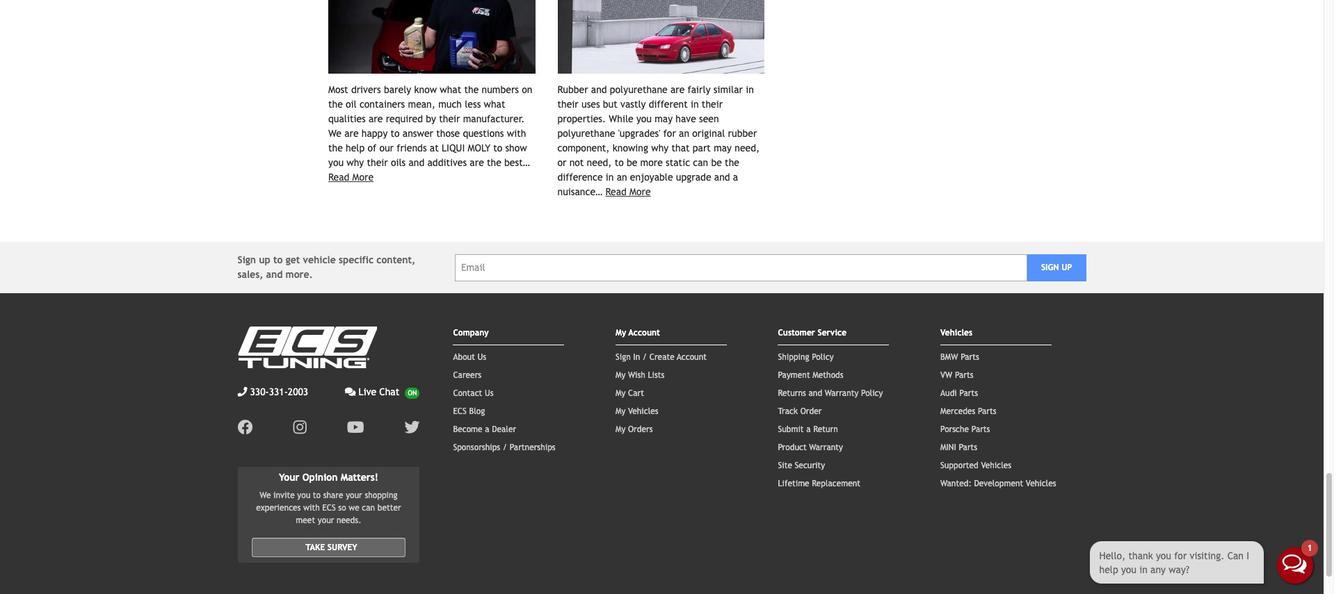 Task type: vqa. For each thing, say whether or not it's contained in the screenshot.
System at bottom
no



Task type: locate. For each thing, give the bounding box(es) containing it.
330-331-2003 link
[[238, 386, 308, 400]]

/ down dealer
[[503, 443, 507, 453]]

0 horizontal spatial be
[[627, 157, 638, 169]]

know
[[414, 84, 437, 95]]

0 horizontal spatial read
[[328, 172, 350, 183]]

mini parts link
[[941, 443, 978, 453]]

live
[[359, 387, 377, 398]]

1 horizontal spatial an
[[679, 128, 690, 139]]

and down "friends"
[[409, 157, 425, 169]]

replacement
[[812, 480, 861, 489]]

have
[[676, 114, 696, 125]]

1 vertical spatial read more link
[[606, 187, 651, 198]]

numbers
[[482, 84, 519, 95]]

or
[[558, 157, 567, 169]]

questions
[[463, 128, 504, 139]]

you up 'upgrades'
[[637, 114, 652, 125]]

why up "more"
[[652, 143, 669, 154]]

more inside most drivers barely know what the numbers on the oil containers mean, much less what qualities are required by their manufacturer. we are happy to answer those questions with the help of our friends at liqui moly to show you why their oils and additives are the best… read more
[[353, 172, 374, 183]]

difference
[[558, 172, 603, 183]]

in right similar
[[746, 84, 754, 95]]

in down fairly
[[691, 99, 699, 110]]

0 vertical spatial need,
[[735, 143, 760, 154]]

my for my vehicles
[[616, 407, 626, 417]]

less
[[465, 99, 481, 110]]

an up read more
[[617, 172, 627, 183]]

3 my from the top
[[616, 389, 626, 399]]

polyurethane up vastly
[[610, 84, 668, 95]]

payment
[[778, 371, 810, 381]]

us for contact us
[[485, 389, 494, 399]]

to left the get
[[273, 255, 283, 266]]

1 vertical spatial may
[[714, 143, 732, 154]]

1 horizontal spatial we
[[328, 128, 342, 139]]

0 vertical spatial us
[[478, 353, 487, 363]]

sign for sign in / create account
[[616, 353, 631, 363]]

1 my from the top
[[616, 329, 627, 338]]

2 horizontal spatial a
[[807, 425, 811, 435]]

0 vertical spatial read more link
[[328, 172, 374, 183]]

your up we
[[346, 491, 362, 501]]

are up different
[[671, 84, 685, 95]]

show
[[506, 143, 527, 154]]

oils
[[391, 157, 406, 169]]

sign
[[238, 255, 256, 266], [1042, 263, 1059, 273], [616, 353, 631, 363]]

track order link
[[778, 407, 822, 417]]

0 horizontal spatial ecs
[[322, 504, 336, 514]]

warranty down return
[[809, 443, 843, 453]]

we
[[328, 128, 342, 139], [260, 491, 271, 501]]

1 vertical spatial can
[[362, 504, 375, 514]]

1 horizontal spatial sign
[[616, 353, 631, 363]]

of
[[368, 143, 377, 154]]

at
[[430, 143, 439, 154]]

need, down rubber
[[735, 143, 760, 154]]

why inside most drivers barely know what the numbers on the oil containers mean, much less what qualities are required by their manufacturer. we are happy to answer those questions with the help of our friends at liqui moly to show you why their oils and additives are the best… read more
[[347, 157, 364, 169]]

1 horizontal spatial need,
[[735, 143, 760, 154]]

uses
[[582, 99, 600, 110]]

can inside rubber and polyurethane are fairly similar in their uses but vastly different in their properties. while you may have seen polyurethane 'upgrades' for an original rubber component, knowing why that part may need, or not need, to be more static can be the difference in an enjoyable upgrade and a nuisance…
[[693, 157, 709, 169]]

payment methods
[[778, 371, 844, 381]]

a right "upgrade"
[[733, 172, 738, 183]]

1 vertical spatial warranty
[[809, 443, 843, 453]]

1 horizontal spatial read
[[606, 187, 627, 198]]

parts for mini parts
[[959, 443, 978, 453]]

parts down mercedes parts link
[[972, 425, 991, 435]]

0 horizontal spatial in
[[606, 172, 614, 183]]

1 horizontal spatial you
[[328, 157, 344, 169]]

you down qualities
[[328, 157, 344, 169]]

part
[[693, 143, 711, 154]]

manufacturer.
[[463, 114, 525, 125]]

0 vertical spatial can
[[693, 157, 709, 169]]

vehicles
[[941, 329, 973, 338], [628, 407, 659, 417], [981, 461, 1012, 471], [1026, 480, 1057, 489]]

0 horizontal spatial more
[[353, 172, 374, 183]]

on
[[522, 84, 533, 95]]

careers
[[453, 371, 482, 381]]

about us
[[453, 353, 487, 363]]

0 vertical spatial your
[[346, 491, 362, 501]]

enjoyable
[[630, 172, 673, 183]]

5 my from the top
[[616, 425, 626, 435]]

read right nuisance…
[[606, 187, 627, 198]]

0 vertical spatial you
[[637, 114, 652, 125]]

0 vertical spatial policy
[[812, 353, 834, 363]]

we
[[349, 504, 360, 514]]

to inside rubber and polyurethane are fairly similar in their uses but vastly different in their properties. while you may have seen polyurethane 'upgrades' for an original rubber component, knowing why that part may need, or not need, to be more static can be the difference in an enjoyable upgrade and a nuisance…
[[615, 157, 624, 169]]

330-331-2003
[[250, 387, 308, 398]]

and up order
[[809, 389, 823, 399]]

1 vertical spatial us
[[485, 389, 494, 399]]

1 horizontal spatial up
[[1062, 263, 1073, 273]]

1 horizontal spatial read more link
[[606, 187, 651, 198]]

parts right vw
[[955, 371, 974, 381]]

in
[[633, 353, 640, 363]]

the inside rubber and polyurethane are fairly similar in their uses but vastly different in their properties. while you may have seen polyurethane 'upgrades' for an original rubber component, knowing why that part may need, or not need, to be more static can be the difference in an enjoyable upgrade and a nuisance…
[[725, 157, 740, 169]]

get
[[286, 255, 300, 266]]

0 horizontal spatial policy
[[812, 353, 834, 363]]

be down knowing
[[627, 157, 638, 169]]

product warranty link
[[778, 443, 843, 453]]

we inside we invite you to share your shopping experiences with ecs so we can better meet your needs.
[[260, 491, 271, 501]]

a left dealer
[[485, 425, 490, 435]]

take survey link
[[252, 539, 406, 558]]

twitter logo image
[[405, 420, 420, 436]]

1 vertical spatial read
[[606, 187, 627, 198]]

account up 'in'
[[629, 329, 660, 338]]

1 vertical spatial you
[[328, 157, 344, 169]]

1 horizontal spatial ecs
[[453, 407, 467, 417]]

account right create
[[677, 353, 707, 363]]

1 horizontal spatial may
[[714, 143, 732, 154]]

a left return
[[807, 425, 811, 435]]

to inside we invite you to share your shopping experiences with ecs so we can better meet your needs.
[[313, 491, 321, 501]]

can right we
[[362, 504, 375, 514]]

mini parts
[[941, 443, 978, 453]]

be
[[627, 157, 638, 169], [712, 157, 722, 169]]

1 vertical spatial with
[[303, 504, 320, 514]]

parts up mercedes parts link
[[960, 389, 978, 399]]

sign inside sign up to get vehicle specific content, sales, and more.
[[238, 255, 256, 266]]

what up manufacturer.
[[484, 99, 506, 110]]

0 horizontal spatial read more link
[[328, 172, 374, 183]]

wanted:
[[941, 480, 972, 489]]

parts for vw parts
[[955, 371, 974, 381]]

why inside rubber and polyurethane are fairly similar in their uses but vastly different in their properties. while you may have seen polyurethane 'upgrades' for an original rubber component, knowing why that part may need, or not need, to be more static can be the difference in an enjoyable upgrade and a nuisance…
[[652, 143, 669, 154]]

1 horizontal spatial with
[[507, 128, 526, 139]]

by
[[426, 114, 436, 125]]

contact us
[[453, 389, 494, 399]]

my for my cart
[[616, 389, 626, 399]]

ecs blog
[[453, 407, 485, 417]]

0 vertical spatial /
[[643, 353, 647, 363]]

up for sign up
[[1062, 263, 1073, 273]]

an right for
[[679, 128, 690, 139]]

1 horizontal spatial be
[[712, 157, 722, 169]]

need, down component,
[[587, 157, 612, 169]]

0 vertical spatial may
[[655, 114, 673, 125]]

with up show
[[507, 128, 526, 139]]

can down part
[[693, 157, 709, 169]]

1 vertical spatial /
[[503, 443, 507, 453]]

in up read more
[[606, 172, 614, 183]]

are
[[671, 84, 685, 95], [369, 114, 383, 125], [345, 128, 359, 139], [470, 157, 484, 169]]

1 horizontal spatial account
[[677, 353, 707, 363]]

Email email field
[[455, 254, 1028, 282]]

why down help
[[347, 157, 364, 169]]

my left cart
[[616, 389, 626, 399]]

1 horizontal spatial can
[[693, 157, 709, 169]]

my wish lists
[[616, 371, 665, 381]]

vw parts
[[941, 371, 974, 381]]

component,
[[558, 143, 610, 154]]

comments image
[[345, 388, 356, 397]]

static
[[666, 157, 690, 169]]

more down enjoyable
[[630, 187, 651, 198]]

us right 'contact'
[[485, 389, 494, 399]]

1 horizontal spatial what
[[484, 99, 506, 110]]

and right sales,
[[266, 269, 283, 281]]

different
[[649, 99, 688, 110]]

1 vertical spatial in
[[691, 99, 699, 110]]

0 horizontal spatial sign
[[238, 255, 256, 266]]

0 vertical spatial ecs
[[453, 407, 467, 417]]

0 horizontal spatial why
[[347, 157, 364, 169]]

1 vertical spatial ecs
[[322, 504, 336, 514]]

to down knowing
[[615, 157, 624, 169]]

their down of
[[367, 157, 388, 169]]

0 horizontal spatial a
[[485, 425, 490, 435]]

parts right bmw
[[961, 353, 980, 363]]

/ right 'in'
[[643, 353, 647, 363]]

we up "experiences"
[[260, 491, 271, 501]]

sign up
[[1042, 263, 1073, 273]]

supported vehicles link
[[941, 461, 1012, 471]]

1 vertical spatial what
[[484, 99, 506, 110]]

my wish lists link
[[616, 371, 665, 381]]

what up much
[[440, 84, 462, 95]]

vw
[[941, 371, 953, 381]]

sign up to get vehicle specific content, sales, and more.
[[238, 255, 416, 281]]

the down rubber
[[725, 157, 740, 169]]

my down my cart
[[616, 407, 626, 417]]

may down original
[[714, 143, 732, 154]]

with up the 'meet'
[[303, 504, 320, 514]]

2 horizontal spatial sign
[[1042, 263, 1059, 273]]

1 vertical spatial more
[[630, 187, 651, 198]]

an
[[679, 128, 690, 139], [617, 172, 627, 183]]

0 vertical spatial more
[[353, 172, 374, 183]]

and inside sign up to get vehicle specific content, sales, and more.
[[266, 269, 283, 281]]

bmw
[[941, 353, 959, 363]]

you right invite on the bottom left of page
[[297, 491, 311, 501]]

matters!
[[341, 473, 378, 484]]

ecs inside we invite you to share your shopping experiences with ecs so we can better meet your needs.
[[322, 504, 336, 514]]

parts for audi parts
[[960, 389, 978, 399]]

policy
[[812, 353, 834, 363], [862, 389, 883, 399]]

up for sign up to get vehicle specific content, sales, and more.
[[259, 255, 271, 266]]

0 horizontal spatial you
[[297, 491, 311, 501]]

may down different
[[655, 114, 673, 125]]

2 vertical spatial in
[[606, 172, 614, 183]]

0 vertical spatial why
[[652, 143, 669, 154]]

my left wish
[[616, 371, 626, 381]]

parts up porsche parts link
[[978, 407, 997, 417]]

my left orders at the left of the page
[[616, 425, 626, 435]]

1 vertical spatial an
[[617, 172, 627, 183]]

can inside we invite you to share your shopping experiences with ecs so we can better meet your needs.
[[362, 504, 375, 514]]

4 my from the top
[[616, 407, 626, 417]]

up inside button
[[1062, 263, 1073, 273]]

needs.
[[337, 516, 362, 526]]

us for about us
[[478, 353, 487, 363]]

mercedes parts link
[[941, 407, 997, 417]]

0 horizontal spatial up
[[259, 255, 271, 266]]

0 vertical spatial read
[[328, 172, 350, 183]]

1 vertical spatial account
[[677, 353, 707, 363]]

us right about
[[478, 353, 487, 363]]

0 horizontal spatial an
[[617, 172, 627, 183]]

1 vertical spatial policy
[[862, 389, 883, 399]]

up inside sign up to get vehicle specific content, sales, and more.
[[259, 255, 271, 266]]

read down help
[[328, 172, 350, 183]]

read more link down enjoyable
[[606, 187, 651, 198]]

customer service
[[778, 329, 847, 338]]

read more link for rubber and polyurethane are fairly similar in their uses but vastly different in their properties. while you may have seen polyurethane 'upgrades' for an original rubber component, knowing why that part may need, or not need, to be more static can be the difference in an enjoyable upgrade and a nuisance…
[[606, 187, 651, 198]]

you inside rubber and polyurethane are fairly similar in their uses but vastly different in their properties. while you may have seen polyurethane 'upgrades' for an original rubber component, knowing why that part may need, or not need, to be more static can be the difference in an enjoyable upgrade and a nuisance…
[[637, 114, 652, 125]]

ecs left so
[[322, 504, 336, 514]]

additives
[[428, 157, 467, 169]]

sign up button
[[1028, 254, 1087, 282]]

the
[[464, 84, 479, 95], [328, 99, 343, 110], [328, 143, 343, 154], [487, 157, 502, 169], [725, 157, 740, 169]]

1 horizontal spatial a
[[733, 172, 738, 183]]

0 vertical spatial what
[[440, 84, 462, 95]]

about us link
[[453, 353, 487, 363]]

0 horizontal spatial with
[[303, 504, 320, 514]]

read more
[[606, 187, 651, 198]]

2 be from the left
[[712, 157, 722, 169]]

facebook logo image
[[238, 420, 253, 436]]

we down qualities
[[328, 128, 342, 139]]

more down help
[[353, 172, 374, 183]]

1 horizontal spatial why
[[652, 143, 669, 154]]

read
[[328, 172, 350, 183], [606, 187, 627, 198]]

parts down porsche parts link
[[959, 443, 978, 453]]

to left the share
[[313, 491, 321, 501]]

be up "upgrade"
[[712, 157, 722, 169]]

0 horizontal spatial /
[[503, 443, 507, 453]]

rubber
[[728, 128, 757, 139]]

0 horizontal spatial may
[[655, 114, 673, 125]]

not
[[570, 157, 584, 169]]

1 vertical spatial why
[[347, 157, 364, 169]]

2 my from the top
[[616, 371, 626, 381]]

1 vertical spatial we
[[260, 491, 271, 501]]

sign inside button
[[1042, 263, 1059, 273]]

polyurethane up component,
[[558, 128, 615, 139]]

1 vertical spatial your
[[318, 516, 334, 526]]

your opinion matters!
[[279, 473, 378, 484]]

0 vertical spatial we
[[328, 128, 342, 139]]

your right the 'meet'
[[318, 516, 334, 526]]

my for my wish lists
[[616, 371, 626, 381]]

1 vertical spatial need,
[[587, 157, 612, 169]]

read more link down help
[[328, 172, 374, 183]]

are up happy
[[369, 114, 383, 125]]

0 horizontal spatial account
[[629, 329, 660, 338]]

vehicles right development
[[1026, 480, 1057, 489]]

2 horizontal spatial in
[[746, 84, 754, 95]]

ecs left blog
[[453, 407, 467, 417]]

sponsorships / partnerships
[[453, 443, 556, 453]]

vehicles up the bmw parts
[[941, 329, 973, 338]]

0 horizontal spatial your
[[318, 516, 334, 526]]

2 horizontal spatial you
[[637, 114, 652, 125]]

0 horizontal spatial we
[[260, 491, 271, 501]]

help
[[346, 143, 365, 154]]

wanted: development vehicles
[[941, 480, 1057, 489]]

wanted: development vehicles link
[[941, 480, 1057, 489]]

0 horizontal spatial can
[[362, 504, 375, 514]]

become
[[453, 425, 483, 435]]

my up my wish lists
[[616, 329, 627, 338]]

you inside we invite you to share your shopping experiences with ecs so we can better meet your needs.
[[297, 491, 311, 501]]

warranty down methods
[[825, 389, 859, 399]]

mercedes
[[941, 407, 976, 417]]

0 vertical spatial with
[[507, 128, 526, 139]]

my cart link
[[616, 389, 644, 399]]

2 vertical spatial you
[[297, 491, 311, 501]]



Task type: describe. For each thing, give the bounding box(es) containing it.
lifetime replacement
[[778, 480, 861, 489]]

1 horizontal spatial your
[[346, 491, 362, 501]]

to inside sign up to get vehicle specific content, sales, and more.
[[273, 255, 283, 266]]

better
[[378, 504, 401, 514]]

product warranty
[[778, 443, 843, 453]]

my orders link
[[616, 425, 653, 435]]

to up our
[[391, 128, 400, 139]]

1 be from the left
[[627, 157, 638, 169]]

bmw parts
[[941, 353, 980, 363]]

while
[[609, 114, 634, 125]]

sponsorships
[[453, 443, 500, 453]]

cart
[[628, 389, 644, 399]]

with inside most drivers barely know what the numbers on the oil containers mean, much less what qualities are required by their manufacturer. we are happy to answer those questions with the help of our friends at liqui moly to show you why their oils and additives are the best… read more
[[507, 128, 526, 139]]

vehicle
[[303, 255, 336, 266]]

a for company
[[485, 425, 490, 435]]

become a dealer link
[[453, 425, 516, 435]]

seen
[[699, 114, 719, 125]]

mini
[[941, 443, 957, 453]]

1 horizontal spatial more
[[630, 187, 651, 198]]

order
[[801, 407, 822, 417]]

sign in / create account link
[[616, 353, 707, 363]]

those
[[436, 128, 460, 139]]

0 vertical spatial an
[[679, 128, 690, 139]]

orders
[[628, 425, 653, 435]]

instagram logo image
[[293, 420, 307, 436]]

a for customer service
[[807, 425, 811, 435]]

0 vertical spatial polyurethane
[[610, 84, 668, 95]]

track
[[778, 407, 798, 417]]

are up help
[[345, 128, 359, 139]]

oil
[[346, 99, 357, 110]]

my cart
[[616, 389, 644, 399]]

parts for mercedes parts
[[978, 407, 997, 417]]

but
[[603, 99, 618, 110]]

chat
[[379, 387, 400, 398]]

and inside most drivers barely know what the numbers on the oil containers mean, much less what qualities are required by their manufacturer. we are happy to answer those questions with the help of our friends at liqui moly to show you why their oils and additives are the best… read more
[[409, 157, 425, 169]]

we invite you to share your shopping experiences with ecs so we can better meet your needs.
[[256, 491, 401, 526]]

site
[[778, 461, 793, 471]]

vw parts link
[[941, 371, 974, 381]]

experiences
[[256, 504, 301, 514]]

fairly
[[688, 84, 711, 95]]

for
[[664, 128, 676, 139]]

you inside most drivers barely know what the numbers on the oil containers mean, much less what qualities are required by their manufacturer. we are happy to answer those questions with the help of our friends at liqui moly to show you why their oils and additives are the best… read more
[[328, 157, 344, 169]]

so
[[338, 504, 346, 514]]

happy
[[362, 128, 388, 139]]

sign for sign up
[[1042, 263, 1059, 273]]

specific
[[339, 255, 374, 266]]

their down rubber at the left top of the page
[[558, 99, 579, 110]]

and up uses
[[591, 84, 607, 95]]

lifetime
[[778, 480, 810, 489]]

sales,
[[238, 269, 263, 281]]

my vehicles link
[[616, 407, 659, 417]]

vehicles up the wanted: development vehicles
[[981, 461, 1012, 471]]

0 horizontal spatial need,
[[587, 157, 612, 169]]

dealer
[[492, 425, 516, 435]]

to left show
[[493, 143, 503, 154]]

a lowered and tuned vw jetta image
[[558, 0, 765, 74]]

our
[[380, 143, 394, 154]]

payment methods link
[[778, 371, 844, 381]]

my for my orders
[[616, 425, 626, 435]]

0 horizontal spatial what
[[440, 84, 462, 95]]

returns and warranty policy
[[778, 389, 883, 399]]

become a dealer
[[453, 425, 516, 435]]

the down moly
[[487, 157, 502, 169]]

liqui moly products image
[[328, 0, 535, 74]]

read more link for most drivers barely know what the numbers on the oil containers mean, much less what qualities are required by their manufacturer. we are happy to answer those questions with the help of our friends at liqui moly to show you why their oils and additives are the best…
[[328, 172, 374, 183]]

ecs blog link
[[453, 407, 485, 417]]

returns
[[778, 389, 806, 399]]

parts for porsche parts
[[972, 425, 991, 435]]

take survey
[[306, 543, 357, 553]]

properties.
[[558, 114, 606, 125]]

1 horizontal spatial policy
[[862, 389, 883, 399]]

we inside most drivers barely know what the numbers on the oil containers mean, much less what qualities are required by their manufacturer. we are happy to answer those questions with the help of our friends at liqui moly to show you why their oils and additives are the best… read more
[[328, 128, 342, 139]]

porsche parts
[[941, 425, 991, 435]]

containers
[[360, 99, 405, 110]]

lifetime replacement link
[[778, 480, 861, 489]]

qualities
[[328, 114, 366, 125]]

youtube logo image
[[347, 420, 364, 436]]

required
[[386, 114, 423, 125]]

'upgrades'
[[618, 128, 661, 139]]

the up less
[[464, 84, 479, 95]]

drivers
[[351, 84, 381, 95]]

shopping
[[365, 491, 398, 501]]

product
[[778, 443, 807, 453]]

sign for sign up to get vehicle specific content, sales, and more.
[[238, 255, 256, 266]]

porsche parts link
[[941, 425, 991, 435]]

phone image
[[238, 388, 247, 397]]

read inside most drivers barely know what the numbers on the oil containers mean, much less what qualities are required by their manufacturer. we are happy to answer those questions with the help of our friends at liqui moly to show you why their oils and additives are the best… read more
[[328, 172, 350, 183]]

sign in / create account
[[616, 353, 707, 363]]

live chat link
[[345, 386, 420, 400]]

sponsorships / partnerships link
[[453, 443, 556, 453]]

mercedes parts
[[941, 407, 997, 417]]

track order
[[778, 407, 822, 417]]

their up seen
[[702, 99, 723, 110]]

supported
[[941, 461, 979, 471]]

2003
[[288, 387, 308, 398]]

and right "upgrade"
[[715, 172, 730, 183]]

1 vertical spatial polyurethane
[[558, 128, 615, 139]]

1 horizontal spatial /
[[643, 353, 647, 363]]

ecs tuning image
[[238, 327, 377, 369]]

invite
[[274, 491, 295, 501]]

more
[[641, 157, 663, 169]]

are down moly
[[470, 157, 484, 169]]

site security
[[778, 461, 825, 471]]

upgrade
[[676, 172, 712, 183]]

similar
[[714, 84, 743, 95]]

with inside we invite you to share your shopping experiences with ecs so we can better meet your needs.
[[303, 504, 320, 514]]

my for my account
[[616, 329, 627, 338]]

the left help
[[328, 143, 343, 154]]

0 vertical spatial in
[[746, 84, 754, 95]]

a inside rubber and polyurethane are fairly similar in their uses but vastly different in their properties. while you may have seen polyurethane 'upgrades' for an original rubber component, knowing why that part may need, or not need, to be more static can be the difference in an enjoyable upgrade and a nuisance…
[[733, 172, 738, 183]]

nuisance…
[[558, 187, 603, 198]]

survey
[[328, 543, 357, 553]]

1 horizontal spatial in
[[691, 99, 699, 110]]

liqui
[[442, 143, 465, 154]]

take survey button
[[252, 539, 406, 558]]

development
[[975, 480, 1024, 489]]

shipping policy link
[[778, 353, 834, 363]]

blog
[[469, 407, 485, 417]]

most
[[328, 84, 348, 95]]

are inside rubber and polyurethane are fairly similar in their uses but vastly different in their properties. while you may have seen polyurethane 'upgrades' for an original rubber component, knowing why that part may need, or not need, to be more static can be the difference in an enjoyable upgrade and a nuisance…
[[671, 84, 685, 95]]

0 vertical spatial warranty
[[825, 389, 859, 399]]

parts for bmw parts
[[961, 353, 980, 363]]

their down much
[[439, 114, 460, 125]]

0 vertical spatial account
[[629, 329, 660, 338]]

knowing
[[613, 143, 649, 154]]

rubber
[[558, 84, 588, 95]]

live chat
[[359, 387, 400, 398]]

the down most
[[328, 99, 343, 110]]

bmw parts link
[[941, 353, 980, 363]]

vehicles up orders at the left of the page
[[628, 407, 659, 417]]



